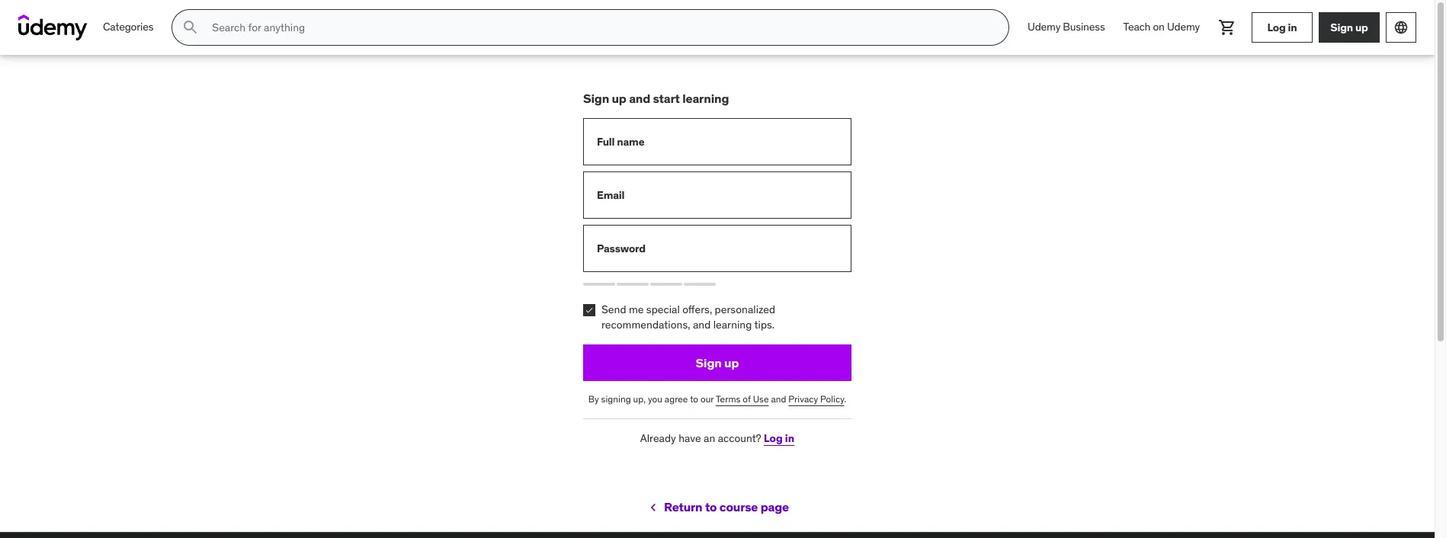 Task type: describe. For each thing, give the bounding box(es) containing it.
choose a language image
[[1394, 20, 1409, 35]]

0 vertical spatial and
[[629, 91, 651, 106]]

1 vertical spatial up
[[612, 91, 627, 106]]

0 vertical spatial log
[[1268, 20, 1286, 34]]

agree
[[665, 394, 688, 405]]

udemy inside udemy business link
[[1028, 20, 1061, 34]]

course
[[720, 500, 758, 515]]

0 horizontal spatial to
[[690, 394, 699, 405]]

up for sign up link
[[1356, 20, 1369, 34]]

by signing up, you agree to our terms of use and privacy policy .
[[588, 394, 847, 405]]

privacy policy link
[[789, 394, 844, 405]]

business
[[1063, 20, 1105, 34]]

udemy business link
[[1019, 9, 1114, 46]]

up,
[[633, 394, 646, 405]]

2 vertical spatial and
[[771, 394, 786, 405]]

terms
[[716, 394, 741, 405]]

return to course page link
[[646, 489, 789, 526]]

terms of use link
[[716, 394, 769, 405]]

sign up and start learning
[[583, 91, 729, 106]]

shopping cart with 0 items image
[[1219, 18, 1237, 37]]

return
[[664, 500, 703, 515]]

0 vertical spatial learning
[[683, 91, 729, 106]]

up for sign up button
[[724, 355, 739, 370]]

send me special offers, personalized recommendations, and learning tips.
[[602, 303, 776, 332]]

small image
[[646, 500, 661, 515]]

0 horizontal spatial log
[[764, 432, 783, 445]]

xsmall image
[[583, 304, 596, 317]]

use
[[753, 394, 769, 405]]

already
[[640, 432, 676, 445]]

sign for sign up button
[[696, 355, 722, 370]]

you
[[648, 394, 663, 405]]

page
[[761, 500, 789, 515]]

privacy
[[789, 394, 818, 405]]

.
[[844, 394, 847, 405]]

udemy business
[[1028, 20, 1105, 34]]

return to course page
[[664, 500, 789, 515]]

offers,
[[683, 303, 712, 317]]



Task type: vqa. For each thing, say whether or not it's contained in the screenshot.
first
no



Task type: locate. For each thing, give the bounding box(es) containing it.
send
[[602, 303, 626, 317]]

sign up our
[[696, 355, 722, 370]]

0 horizontal spatial sign
[[583, 91, 609, 106]]

up left choose a language icon
[[1356, 20, 1369, 34]]

0 horizontal spatial log in link
[[764, 432, 795, 445]]

1 horizontal spatial log in link
[[1252, 12, 1313, 43]]

in down privacy
[[785, 432, 795, 445]]

2 udemy from the left
[[1167, 20, 1200, 34]]

and down offers,
[[693, 318, 711, 332]]

tips.
[[755, 318, 775, 332]]

1 horizontal spatial log
[[1268, 20, 1286, 34]]

learning down personalized
[[713, 318, 752, 332]]

sign up left choose a language icon
[[1331, 20, 1369, 34]]

learning inside the send me special offers, personalized recommendations, and learning tips.
[[713, 318, 752, 332]]

special
[[646, 303, 680, 317]]

teach on udemy link
[[1114, 9, 1209, 46]]

log
[[1268, 20, 1286, 34], [764, 432, 783, 445]]

to
[[690, 394, 699, 405], [705, 500, 717, 515]]

recommendations,
[[602, 318, 691, 332]]

by
[[588, 394, 599, 405]]

log in link right account?
[[764, 432, 795, 445]]

1 horizontal spatial to
[[705, 500, 717, 515]]

sign up inside button
[[696, 355, 739, 370]]

0 vertical spatial sign
[[1331, 20, 1354, 34]]

1 vertical spatial sign
[[583, 91, 609, 106]]

sign left start
[[583, 91, 609, 106]]

2 vertical spatial up
[[724, 355, 739, 370]]

1 horizontal spatial sign
[[696, 355, 722, 370]]

on
[[1153, 20, 1165, 34]]

1 vertical spatial in
[[785, 432, 795, 445]]

0 vertical spatial in
[[1288, 20, 1297, 34]]

1 udemy from the left
[[1028, 20, 1061, 34]]

me
[[629, 303, 644, 317]]

sign up button
[[583, 345, 852, 382]]

signing
[[601, 394, 631, 405]]

1 vertical spatial to
[[705, 500, 717, 515]]

udemy
[[1028, 20, 1061, 34], [1167, 20, 1200, 34]]

learning
[[683, 91, 729, 106], [713, 318, 752, 332]]

in
[[1288, 20, 1297, 34], [785, 432, 795, 445]]

personalized
[[715, 303, 776, 317]]

0 horizontal spatial in
[[785, 432, 795, 445]]

policy
[[821, 394, 844, 405]]

2 horizontal spatial and
[[771, 394, 786, 405]]

account?
[[718, 432, 762, 445]]

have
[[679, 432, 701, 445]]

udemy image
[[18, 14, 88, 40]]

udemy left business
[[1028, 20, 1061, 34]]

0 vertical spatial sign up
[[1331, 20, 1369, 34]]

sign for sign up link
[[1331, 20, 1354, 34]]

and right use
[[771, 394, 786, 405]]

1 horizontal spatial sign up
[[1331, 20, 1369, 34]]

0 horizontal spatial up
[[612, 91, 627, 106]]

sign inside sign up button
[[696, 355, 722, 370]]

our
[[701, 394, 714, 405]]

and inside the send me special offers, personalized recommendations, and learning tips.
[[693, 318, 711, 332]]

sign up
[[1331, 20, 1369, 34], [696, 355, 739, 370]]

1 vertical spatial and
[[693, 318, 711, 332]]

up
[[1356, 20, 1369, 34], [612, 91, 627, 106], [724, 355, 739, 370]]

2 horizontal spatial up
[[1356, 20, 1369, 34]]

Search for anything text field
[[209, 14, 991, 40]]

0 horizontal spatial and
[[629, 91, 651, 106]]

sign
[[1331, 20, 1354, 34], [583, 91, 609, 106], [696, 355, 722, 370]]

and left start
[[629, 91, 651, 106]]

0 vertical spatial log in link
[[1252, 12, 1313, 43]]

1 vertical spatial learning
[[713, 318, 752, 332]]

log right shopping cart with 0 items image
[[1268, 20, 1286, 34]]

1 vertical spatial log
[[764, 432, 783, 445]]

up left start
[[612, 91, 627, 106]]

sign inside sign up link
[[1331, 20, 1354, 34]]

2 horizontal spatial sign
[[1331, 20, 1354, 34]]

sign up up by signing up, you agree to our terms of use and privacy policy .
[[696, 355, 739, 370]]

to inside return to course page link
[[705, 500, 717, 515]]

1 horizontal spatial and
[[693, 318, 711, 332]]

1 vertical spatial sign up
[[696, 355, 739, 370]]

learning right start
[[683, 91, 729, 106]]

to left our
[[690, 394, 699, 405]]

0 horizontal spatial udemy
[[1028, 20, 1061, 34]]

0 horizontal spatial sign up
[[696, 355, 739, 370]]

log right account?
[[764, 432, 783, 445]]

submit search image
[[182, 18, 200, 37]]

1 horizontal spatial in
[[1288, 20, 1297, 34]]

sign up link
[[1319, 12, 1380, 43]]

udemy right on
[[1167, 20, 1200, 34]]

log in link right shopping cart with 0 items image
[[1252, 12, 1313, 43]]

categories
[[103, 20, 154, 34]]

log in
[[1268, 20, 1297, 34]]

start
[[653, 91, 680, 106]]

0 vertical spatial up
[[1356, 20, 1369, 34]]

of
[[743, 394, 751, 405]]

sign up for sign up link
[[1331, 20, 1369, 34]]

udemy inside teach on udemy link
[[1167, 20, 1200, 34]]

to left course
[[705, 500, 717, 515]]

categories button
[[94, 9, 163, 46]]

sign up for sign up button
[[696, 355, 739, 370]]

1 vertical spatial log in link
[[764, 432, 795, 445]]

sign left choose a language icon
[[1331, 20, 1354, 34]]

0 vertical spatial to
[[690, 394, 699, 405]]

1 horizontal spatial udemy
[[1167, 20, 1200, 34]]

up up terms
[[724, 355, 739, 370]]

an
[[704, 432, 715, 445]]

teach on udemy
[[1124, 20, 1200, 34]]

2 vertical spatial sign
[[696, 355, 722, 370]]

and
[[629, 91, 651, 106], [693, 318, 711, 332], [771, 394, 786, 405]]

1 horizontal spatial up
[[724, 355, 739, 370]]

already have an account? log in
[[640, 432, 795, 445]]

in left sign up link
[[1288, 20, 1297, 34]]

teach
[[1124, 20, 1151, 34]]

log in link
[[1252, 12, 1313, 43], [764, 432, 795, 445]]

up inside button
[[724, 355, 739, 370]]



